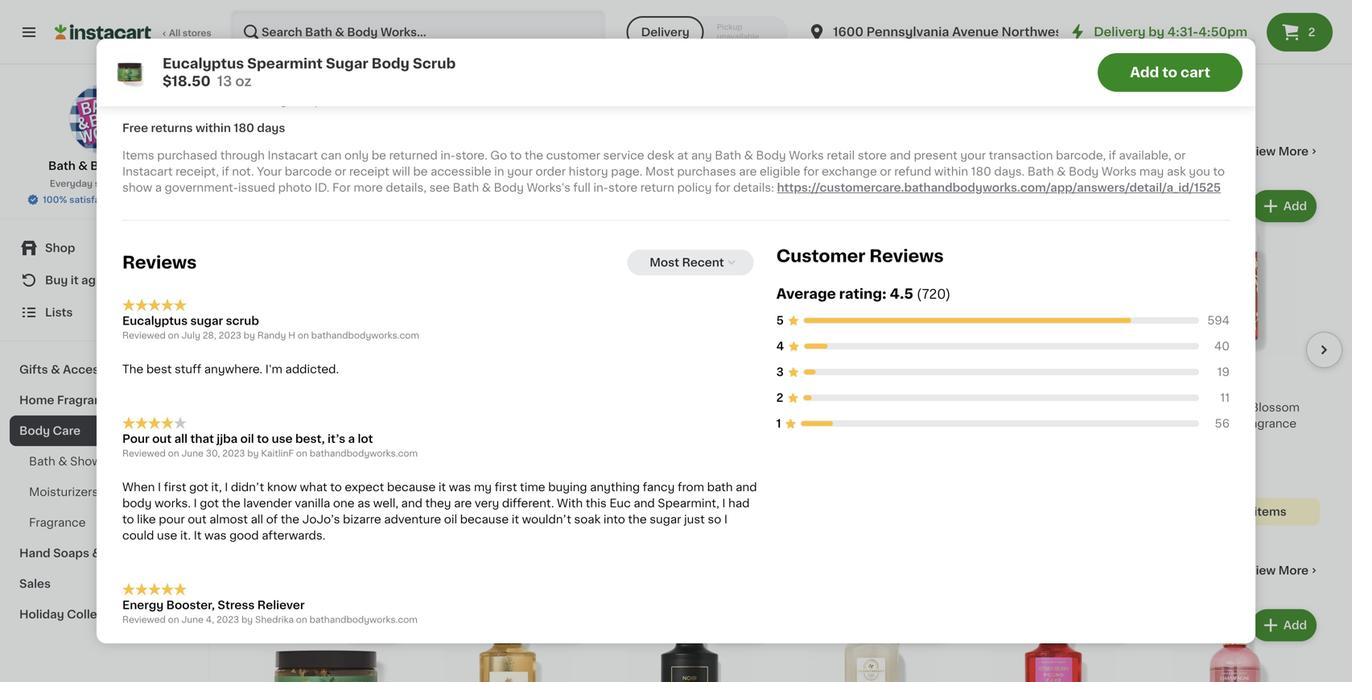 Task type: describe. For each thing, give the bounding box(es) containing it.
eligible inside "items purchased through instacart can only be returned in-store. go to the customer service desk at any bath & body works retail store and present your transaction barcode, if available, or instacart receipt, if not. your barcode or receipt will be accessible in your order history page. most purchases are eligible for exchange or refund within 180 days. bath & body works may ask you to show a government-issued photo id. for more details, see bath & body works's full in-store return policy for details:"
[[760, 166, 801, 177]]

1 horizontal spatial if
[[1109, 150, 1117, 161]]

0 vertical spatial because
[[387, 482, 436, 493]]

28,
[[203, 331, 217, 340]]

home fragrance
[[19, 395, 116, 406]]

on down the best,
[[296, 449, 308, 458]]

to inside 'pour out all that jjba oil to use best, it's a lot reviewed on june 30, 2023 by kaitlinf on bathandbodyworks.com'
[[257, 433, 269, 444]]

0 horizontal spatial in-
[[441, 150, 456, 161]]

barcode
[[285, 166, 332, 177]]

kaitlinf
[[261, 449, 294, 458]]

buy for $ 16 95
[[974, 388, 992, 397]]

1 vertical spatial because
[[460, 514, 509, 525]]

on left '30,'
[[168, 449, 179, 458]]

energy booster, stress reliever reviewed on june 4, 2023 by shedrika on bathandbodyworks.com
[[122, 599, 418, 624]]

1 vertical spatial body care
[[19, 425, 81, 436]]

0 horizontal spatial works
[[124, 160, 160, 172]]

more
[[354, 182, 383, 193]]

fancy
[[643, 482, 675, 493]]

home fragrance link
[[10, 385, 199, 416]]

1 95 from the left
[[264, 365, 276, 374]]

& down accessible
[[482, 182, 491, 193]]

mist for japanese
[[1152, 434, 1176, 445]]

oil inside 'pour out all that jjba oil to use best, it's a lot reviewed on june 30, 2023 by kaitlinf on bathandbodyworks.com'
[[240, 433, 254, 444]]

oil inside when i first got it, i didn't know what to expect because it was my first time buying anything fancy from bath and body works. i got the lavender vanilla one as well, and they are very different. with this euc and spearmint, i had to like pour out almost all of the jojo's bizarre adventure oil because it wouldn't soak into the sugar just so i could use it. it was good afterwards.
[[444, 514, 458, 525]]

• for • dermatologist tested
[[122, 68, 127, 79]]

1 $ from the left
[[245, 365, 251, 374]]

gifts & accessories link
[[10, 354, 199, 385]]

3, for $ 16 95
[[995, 388, 1003, 397]]

or up eucalyptus spearmint sugar body scrub $18.50 13 oz
[[317, 40, 328, 52]]

1 view more link from the top
[[1249, 143, 1321, 159]]

retail
[[827, 150, 855, 161]]

i right it,
[[225, 482, 228, 493]]

0 horizontal spatial if
[[222, 166, 229, 177]]

when i first got it, i didn't know what to expect because it was my first time buying anything fancy from bath and body works. i got the lavender vanilla one as well, and they are very different. with this euc and spearmint, i had to like pour out almost all of the jojo's bizarre adventure oil because it wouldn't soak into the sugar just so i could use it. it was good afterwards.
[[122, 482, 757, 541]]

on sale now link
[[242, 142, 354, 161]]

cherry for 16
[[1028, 402, 1067, 413]]

japanese for 8
[[1152, 402, 1207, 413]]

2.5
[[242, 449, 256, 457]]

100% satisfaction guarantee button
[[27, 190, 182, 206]]

items purchased through instacart can only be returned in-store. go to the customer service desk at any bath & body works retail store and present your transaction barcode, if available, or instacart receipt, if not. your barcode or receipt will be accessible in your order history page. most purchases are eligible for exchange or refund within 180 days. bath & body works may ask you to show a government-issued photo id. for more details, see bath & body works's full in-store return policy for details:
[[122, 150, 1226, 193]]

all stores link
[[55, 10, 213, 55]]

0 vertical spatial got
[[189, 482, 208, 493]]

soak
[[575, 514, 601, 525]]

instacart logo image
[[55, 23, 151, 42]]

0 horizontal spatial 2
[[777, 392, 784, 404]]

1 horizontal spatial care
[[312, 85, 371, 108]]

works.
[[155, 498, 191, 509]]

from
[[678, 482, 705, 493]]

lists
[[45, 307, 73, 318]]

4
[[777, 341, 785, 352]]

buy for $ 8 50
[[792, 388, 810, 397]]

body care link
[[10, 416, 199, 446]]

oz inside eucalyptus spearmint sugar body scrub $18.50 13 oz
[[235, 74, 252, 88]]

gifts & accessories
[[19, 364, 135, 375]]

1 vertical spatial got
[[200, 498, 219, 509]]

by inside eucalyptus sugar scrub reviewed on july 28, 2023 by randy h on bathandbodyworks.com
[[244, 331, 255, 340]]

body up details:
[[757, 150, 787, 161]]

https://customercare.bathandbodyworks.com/app/answers/detail/a_id/1525 link
[[778, 182, 1222, 193]]

most recent button
[[628, 250, 754, 276]]

days.
[[995, 166, 1025, 177]]

buy 3, get 1 free for $ 16 95
[[974, 388, 1047, 397]]

to right you
[[1214, 166, 1226, 177]]

fragrance inside "into the night travel size fine fragrance mist"
[[788, 418, 844, 429]]

item carousel region
[[242, 180, 1343, 535]]

this
[[586, 498, 607, 509]]

body up everyday store prices link
[[90, 160, 121, 172]]

1600 pennsylvania avenue northwest
[[834, 26, 1068, 38]]

1 horizontal spatial works
[[789, 150, 824, 161]]

most inside "items purchased through instacart can only be returned in-store. go to the customer service desk at any bath & body works retail store and present your transaction barcode, if available, or instacart receipt, if not. your barcode or receipt will be accessible in your order history page. most purchases are eligible for exchange or refund within 180 days. bath & body works may ask you to show a government-issued photo id. for more details, see bath & body works's full in-store return policy for details:"
[[646, 166, 675, 177]]

95 for japanese cherry blossom fine fragrance mist
[[999, 365, 1011, 374]]

1 horizontal spatial store
[[609, 182, 638, 193]]

& down barcode,
[[1058, 166, 1067, 177]]

afterwards.
[[262, 530, 326, 541]]

2023 inside energy booster, stress reliever reviewed on june 4, 2023 by shedrika on bathandbodyworks.com
[[217, 615, 239, 624]]

2 $ 8 95 from the left
[[1155, 364, 1186, 381]]

0 horizontal spatial for
[[715, 182, 731, 193]]

for
[[333, 182, 351, 193]]

fine for japanese cherry blossom travel size fine fragrance mist
[[1214, 418, 1238, 429]]

reviewed inside energy booster, stress reliever reviewed on june 4, 2023 by shedrika on bathandbodyworks.com
[[122, 615, 166, 624]]

1 horizontal spatial your
[[961, 150, 987, 161]]

satisfaction
[[69, 195, 123, 204]]

view for 1st the view more link from the bottom of the page
[[1249, 565, 1277, 576]]

history
[[569, 166, 609, 177]]

randy
[[257, 331, 286, 340]]

4:50pm
[[1199, 26, 1248, 38]]

policy
[[678, 182, 712, 193]]

any
[[692, 150, 713, 161]]

0 horizontal spatial store
[[95, 179, 119, 188]]

mist inside japanese cherry blossom fine fragrance mist
[[1056, 418, 1081, 429]]

one
[[333, 498, 355, 509]]

& up the everyday
[[78, 160, 88, 172]]

free for $ 8 50
[[846, 388, 865, 397]]

most inside button
[[650, 257, 680, 268]]

$ for japanese cherry blossom travel size fine fragrance mist
[[1155, 365, 1161, 374]]

it.
[[180, 530, 191, 541]]

• for • made without sulfates, parabens or artificial dyes
[[122, 40, 127, 52]]

bath right the any
[[715, 150, 742, 161]]

delivery button
[[627, 16, 704, 48]]

oz inside item carousel region
[[266, 449, 277, 457]]

a inside 'pour out all that jjba oil to use best, it's a lot reviewed on june 30, 2023 by kaitlinf on bathandbodyworks.com'
[[348, 433, 355, 444]]

95 for japanese cherry blossom travel size fine fragrance mist
[[1174, 365, 1186, 374]]

the
[[122, 364, 144, 375]]

fragrance down gifts & accessories on the bottom of the page
[[57, 395, 116, 406]]

2 vertical spatial it
[[512, 514, 519, 525]]

bathandbodyworks.com inside 'pour out all that jjba oil to use best, it's a lot reviewed on june 30, 2023 by kaitlinf on bathandbodyworks.com'
[[310, 449, 418, 458]]

bathandbodyworks.com for scrub
[[311, 331, 420, 340]]

addicted.
[[286, 364, 339, 375]]

body down home
[[19, 425, 50, 436]]

0 horizontal spatial your
[[508, 166, 533, 177]]

reviewed inside 'pour out all that jjba oil to use best, it's a lot reviewed on june 30, 2023 by kaitlinf on bathandbodyworks.com'
[[122, 449, 166, 458]]

& up details:
[[745, 150, 754, 161]]

use inside 'pour out all that jjba oil to use best, it's a lot reviewed on june 30, 2023 by kaitlinf on bathandbodyworks.com'
[[272, 433, 293, 444]]

2023 inside eucalyptus sugar scrub reviewed on july 28, 2023 by randy h on bathandbodyworks.com
[[219, 331, 242, 340]]

0 vertical spatial within
[[196, 123, 231, 134]]

barcode,
[[1057, 150, 1107, 161]]

0 horizontal spatial it
[[71, 275, 79, 286]]

by inside 'pour out all that jjba oil to use best, it's a lot reviewed on june 30, 2023 by kaitlinf on bathandbodyworks.com'
[[247, 449, 259, 458]]

shop link
[[10, 232, 199, 264]]

size for japanese cherry blossom travel size fine fragrance mist
[[1188, 418, 1211, 429]]

bizarre
[[343, 514, 381, 525]]

0 horizontal spatial was
[[205, 530, 227, 541]]

on down reliever
[[296, 615, 307, 624]]

all inside when i first got it, i didn't know what to expect because it was my first time buying anything fancy from bath and body works. i got the lavender vanilla one as well, and they are very different. with this euc and spearmint, i had to like pour out almost all of the jojo's bizarre adventure oil because it wouldn't soak into the sugar just so i could use it. it was good afterwards.
[[251, 514, 263, 525]]

euc
[[610, 498, 631, 509]]

free returns within 180 days
[[122, 123, 285, 134]]

days
[[257, 123, 285, 134]]

i right when
[[158, 482, 161, 493]]

cart
[[1181, 66, 1211, 79]]

eucalyptus for july
[[122, 315, 188, 327]]

or left refund
[[881, 166, 892, 177]]

stress
[[218, 599, 255, 611]]

and inside "items purchased through instacart can only be returned in-store. go to the customer service desk at any bath & body works retail store and present your transaction barcode, if available, or instacart receipt, if not. your barcode or receipt will be accessible in your order history page. most purchases are eligible for exchange or refund within 180 days. bath & body works may ask you to show a government-issued photo id. for more details, see bath & body works's full in-store return policy for details:"
[[890, 150, 912, 161]]

shedrika
[[255, 615, 294, 624]]

almost
[[210, 514, 248, 525]]

it,
[[211, 482, 222, 493]]

soaps
[[53, 548, 89, 559]]

blossom for 8
[[1252, 402, 1301, 413]]

on
[[242, 143, 268, 160]]

2 view more link from the top
[[1249, 563, 1321, 579]]

the inside "items purchased through instacart can only be returned in-store. go to the customer service desk at any bath & body works retail store and present your transaction barcode, if available, or instacart receipt, if not. your barcode or receipt will be accessible in your order history page. most purchases are eligible for exchange or refund within 180 days. bath & body works may ask you to show a government-issued photo id. for more details, see bath & body works's full in-store return policy for details:"
[[525, 150, 544, 161]]

1 horizontal spatial body care
[[242, 85, 371, 108]]

8 for japanese
[[1161, 364, 1172, 381]]

of
[[266, 514, 278, 525]]

to left like
[[122, 514, 134, 525]]

get for $ 8 95
[[1187, 388, 1202, 397]]

h
[[288, 331, 296, 340]]

all
[[169, 29, 181, 37]]

size for into the night travel size fine fragrance mist
[[904, 402, 927, 413]]

different.
[[502, 498, 554, 509]]

16
[[979, 364, 998, 381]]

with
[[202, 95, 226, 106]]

receipt
[[349, 166, 390, 177]]

it's
[[328, 433, 346, 444]]

8 for into
[[797, 364, 808, 381]]

• made without sulfates, parabens or artificial dyes
[[122, 40, 408, 52]]

body down in
[[494, 182, 524, 193]]

holiday
[[19, 609, 64, 620]]

0 vertical spatial 100%
[[229, 95, 259, 106]]

i right works.
[[194, 498, 197, 509]]

0 horizontal spatial instacart
[[122, 166, 173, 177]]

use inside when i first got it, i didn't know what to expect because it was my first time buying anything fancy from bath and body works. i got the lavender vanilla one as well, and they are very different. with this euc and spearmint, i had to like pour out almost all of the jojo's bizarre adventure oil because it wouldn't soak into the sugar just so i could use it. it was good afterwards.
[[157, 530, 177, 541]]

and down fancy
[[634, 498, 655, 509]]

avenue
[[953, 26, 999, 38]]

1 vertical spatial it
[[439, 482, 446, 493]]

spearmint
[[247, 57, 323, 70]]

11
[[1221, 392, 1231, 404]]

free for $ 8 95
[[1211, 388, 1229, 397]]

had
[[729, 498, 750, 509]]

4.5
[[890, 287, 914, 301]]

and up adventure
[[402, 498, 423, 509]]

0 vertical spatial was
[[449, 482, 471, 493]]

refund
[[895, 166, 932, 177]]

time
[[520, 482, 546, 493]]

japanese for 16
[[970, 402, 1025, 413]]

jjba
[[217, 433, 238, 444]]

view for 2nd the view more link from the bottom
[[1249, 146, 1277, 157]]

the inside "into the night travel size fine fragrance mist"
[[813, 402, 831, 413]]

3, for $ 8 50
[[813, 388, 821, 397]]

buy up lists
[[45, 275, 68, 286]]

2 horizontal spatial store
[[858, 150, 887, 161]]

my
[[474, 482, 492, 493]]

customer
[[777, 248, 866, 265]]

594
[[1208, 315, 1231, 326]]

fine for into the night travel size fine fragrance mist
[[930, 402, 954, 413]]

by left the 4:31-
[[1149, 26, 1165, 38]]

to right go
[[510, 150, 522, 161]]

https://customercare.bathandbodyworks.com/app/answers/detail/a_id/1525
[[778, 182, 1222, 193]]

1 down 3
[[777, 418, 782, 429]]

delivery by 4:31-4:50pm link
[[1069, 23, 1248, 42]]

made
[[130, 40, 162, 52]]

are inside "items purchased through instacart can only be returned in-store. go to the customer service desk at any bath & body works retail store and present your transaction barcode, if available, or instacart receipt, if not. your barcode or receipt will be accessible in your order history page. most purchases are eligible for exchange or refund within 180 days. bath & body works may ask you to show a government-issued photo id. for more details, see bath & body works's full in-store return policy for details:"
[[740, 166, 757, 177]]

will
[[392, 166, 411, 177]]

to inside "button"
[[1163, 66, 1178, 79]]

shop
[[45, 242, 75, 254]]

2023 inside 'pour out all that jjba oil to use best, it's a lot reviewed on june 30, 2023 by kaitlinf on bathandbodyworks.com'
[[222, 449, 245, 458]]

available,
[[1120, 150, 1172, 161]]

japanese cherry blossom travel size fine fragrance mist
[[1152, 402, 1301, 445]]

0 vertical spatial be
[[372, 150, 386, 161]]

fragrance down moisturizers
[[29, 517, 86, 528]]

1 horizontal spatial reviews
[[870, 248, 944, 265]]

into the night travel size fine fragrance mist
[[788, 402, 954, 429]]

bath down transaction
[[1028, 166, 1055, 177]]



Task type: locate. For each thing, give the bounding box(es) containing it.
in- up accessible
[[441, 150, 456, 161]]

fragrance inside japanese cherry blossom fine fragrance mist
[[996, 418, 1053, 429]]

cherry inside japanese cherry blossom fine fragrance mist
[[1028, 402, 1067, 413]]

1 horizontal spatial instacart
[[268, 150, 318, 161]]

travel for the
[[868, 402, 901, 413]]

sugar down spearmint,
[[650, 514, 682, 525]]

1 horizontal spatial 3,
[[995, 388, 1003, 397]]

delivery inside delivery by 4:31-4:50pm link
[[1095, 26, 1146, 38]]

eucalyptus for $18.50
[[163, 57, 244, 70]]

1 vertical spatial be
[[413, 166, 428, 177]]

0 horizontal spatial $ 8 95
[[245, 364, 276, 381]]

page.
[[611, 166, 643, 177]]

all left of
[[251, 514, 263, 525]]

on down booster, on the left bottom of the page
[[168, 615, 179, 624]]

3 95 from the left
[[1174, 365, 1186, 374]]

and
[[890, 150, 912, 161], [736, 482, 757, 493], [402, 498, 423, 509], [634, 498, 655, 509]]

3, inside the product group
[[995, 388, 1003, 397]]

0 vertical spatial are
[[740, 166, 757, 177]]

2 more from the top
[[1279, 565, 1309, 576]]

100% inside button
[[43, 195, 67, 204]]

0 vertical spatial size
[[904, 402, 927, 413]]

2 get from the left
[[1005, 388, 1020, 397]]

buy 3, get 1 free for $ 8 50
[[792, 388, 865, 397]]

19
[[1218, 367, 1231, 378]]

1 vertical spatial reviewed
[[122, 449, 166, 458]]

was left the my in the left of the page
[[449, 482, 471, 493]]

most down the desk
[[646, 166, 675, 177]]

are inside when i first got it, i didn't know what to expect because it was my first time buying anything fancy from bath and body works. i got the lavender vanilla one as well, and they are very different. with this euc and spearmint, i had to like pour out almost all of the jojo's bizarre adventure oil because it wouldn't soak into the sugar just so i could use it. it was good afterwards.
[[454, 498, 472, 509]]

4 $ from the left
[[1155, 365, 1161, 374]]

if right barcode,
[[1109, 150, 1117, 161]]

blossom inside japanese cherry blossom travel size fine fragrance mist
[[1252, 402, 1301, 413]]

june inside energy booster, stress reliever reviewed on june 4, 2023 by shedrika on bathandbodyworks.com
[[182, 615, 204, 624]]

2 • from the top
[[122, 68, 127, 79]]

get
[[823, 388, 838, 397], [1005, 388, 1020, 397], [1187, 388, 1202, 397]]

by left kaitlinf
[[247, 449, 259, 458]]

adventure
[[384, 514, 442, 525]]

1 vertical spatial june
[[182, 615, 204, 624]]

1 vertical spatial •
[[122, 68, 127, 79]]

1 vertical spatial view
[[1249, 565, 1277, 576]]

0 horizontal spatial blossom
[[1069, 402, 1119, 413]]

2 buy 3, get 1 free from the left
[[974, 388, 1047, 397]]

moisturizers
[[29, 486, 99, 498]]

0 vertical spatial out
[[152, 433, 172, 444]]

fragrance right 56 at bottom right
[[1241, 418, 1297, 429]]

buy 3, get 1 free inside the product group
[[974, 388, 1047, 397]]

1 horizontal spatial it
[[439, 482, 446, 493]]

$ 8 50
[[791, 364, 822, 381]]

out inside 'pour out all that jjba oil to use best, it's a lot reviewed on june 30, 2023 by kaitlinf on bathandbodyworks.com'
[[152, 433, 172, 444]]

3, down $ 16 95
[[995, 388, 1003, 397]]

hand soaps & sanitizers link
[[10, 538, 199, 569]]

or up ask
[[1175, 150, 1187, 161]]

1 horizontal spatial out
[[188, 514, 207, 525]]

2 vertical spatial bathandbodyworks.com
[[310, 615, 418, 624]]

1 vertical spatial view more
[[1249, 565, 1309, 576]]

items
[[122, 150, 154, 161]]

2 view from the top
[[1249, 565, 1277, 576]]

because down the very
[[460, 514, 509, 525]]

0 vertical spatial eucalyptus
[[163, 57, 244, 70]]

$ for into the night travel size fine fragrance mist
[[791, 365, 797, 374]]

buy inside the product group
[[974, 388, 992, 397]]

3, left 11
[[1177, 388, 1185, 397]]

fl
[[258, 449, 264, 457]]

3 reviewed from the top
[[122, 615, 166, 624]]

add button inside item carousel region
[[1254, 192, 1316, 221]]

1 cherry from the left
[[1028, 402, 1067, 413]]

3 $ from the left
[[973, 365, 979, 374]]

180
[[234, 123, 254, 134], [972, 166, 992, 177]]

get for $ 16 95
[[1005, 388, 1020, 397]]

3 3, from the left
[[1177, 388, 1185, 397]]

reviews down guarantee
[[122, 254, 197, 271]]

1 view from the top
[[1249, 146, 1277, 157]]

3 free from the left
[[1211, 388, 1229, 397]]

travel left 56 at bottom right
[[1152, 418, 1185, 429]]

50
[[810, 365, 822, 374]]

to up one
[[330, 482, 342, 493]]

0 vertical spatial instacart
[[268, 150, 318, 161]]

exchange
[[822, 166, 878, 177]]

180 up on at the top
[[234, 123, 254, 134]]

a inside "items purchased through instacart can only be returned in-store. go to the customer service desk at any bath & body works retail store and present your transaction barcode, if available, or instacart receipt, if not. your barcode or receipt will be accessible in your order history page. most purchases are eligible for exchange or refund within 180 days. bath & body works may ask you to show a government-issued photo id. for more details, see bath & body works's full in-store return policy for details:"
[[155, 182, 162, 193]]

(190)
[[301, 436, 324, 445]]

1 vertical spatial if
[[222, 166, 229, 177]]

blossom inside japanese cherry blossom fine fragrance mist
[[1069, 402, 1119, 413]]

july
[[182, 331, 200, 340]]

2 3, from the left
[[995, 388, 1003, 397]]

0 horizontal spatial care
[[53, 425, 81, 436]]

a left the lot at the bottom
[[348, 433, 355, 444]]

180 inside "items purchased through instacart can only be returned in-store. go to the customer service desk at any bath & body works retail store and present your transaction barcode, if available, or instacart receipt, if not. your barcode or receipt will be accessible in your order history page. most purchases are eligible for exchange or refund within 180 days. bath & body works may ask you to show a government-issued photo id. for more details, see bath & body works's full in-store return policy for details:"
[[972, 166, 992, 177]]

or up the for
[[335, 166, 347, 177]]

0 vertical spatial in-
[[441, 150, 456, 161]]

oil down they
[[444, 514, 458, 525]]

eucalyptus up $18.50
[[163, 57, 244, 70]]

2.5 fl oz
[[242, 449, 277, 457]]

because up well, at the bottom left
[[387, 482, 436, 493]]

1 vertical spatial your
[[508, 166, 533, 177]]

recent
[[683, 257, 725, 268]]

1 horizontal spatial size
[[1188, 418, 1211, 429]]

2 horizontal spatial it
[[512, 514, 519, 525]]

1 vertical spatial size
[[1188, 418, 1211, 429]]

use
[[272, 433, 293, 444], [157, 530, 177, 541]]

when
[[122, 482, 155, 493]]

0 horizontal spatial buy 3, get 1 free
[[792, 388, 865, 397]]

buying
[[549, 482, 588, 493]]

2 horizontal spatial 8
[[1161, 364, 1172, 381]]

artificial
[[331, 40, 377, 52]]

free inside the product group
[[1028, 388, 1047, 397]]

out inside when i first got it, i didn't know what to expect because it was my first time buying anything fancy from bath and body works. i got the lavender vanilla one as well, and they are very different. with this euc and spearmint, i had to like pour out almost all of the jojo's bizarre adventure oil because it wouldn't soak into the sugar just so i could use it. it was good afterwards.
[[188, 514, 207, 525]]

view more for 1st the view more link from the bottom of the page
[[1249, 565, 1309, 576]]

2 view more from the top
[[1249, 565, 1309, 576]]

0 horizontal spatial oil
[[240, 433, 254, 444]]

1 reviewed from the top
[[122, 331, 166, 340]]

purchased
[[157, 150, 218, 161]]

stuff
[[175, 364, 201, 375]]

by inside energy booster, stress reliever reviewed on june 4, 2023 by shedrika on bathandbodyworks.com
[[242, 615, 253, 624]]

bathandbodyworks.com
[[311, 331, 420, 340], [310, 449, 418, 458], [310, 615, 418, 624]]

1 vertical spatial 2
[[777, 392, 784, 404]]

2 horizontal spatial fine
[[1214, 418, 1238, 429]]

guarantee
[[126, 195, 172, 204]]

buy 3, get 1 free down 19
[[1156, 388, 1229, 397]]

0 vertical spatial 2023
[[219, 331, 242, 340]]

within down the with
[[196, 123, 231, 134]]

fragrance down into
[[788, 418, 844, 429]]

home
[[19, 395, 54, 406]]

1 free from the left
[[846, 388, 865, 397]]

2 japanese from the left
[[1152, 402, 1207, 413]]

body down dyes
[[372, 57, 410, 70]]

4,
[[206, 615, 214, 624]]

buy left 11
[[1156, 388, 1174, 397]]

i'm
[[266, 364, 283, 375]]

delivery for delivery by 4:31-4:50pm
[[1095, 26, 1146, 38]]

1 more from the top
[[1279, 146, 1309, 157]]

add inside item carousel region
[[1284, 201, 1308, 212]]

95 inside $ 16 95
[[999, 365, 1011, 374]]

within inside "items purchased through instacart can only be returned in-store. go to the customer service desk at any bath & body works retail store and present your transaction barcode, if available, or instacart receipt, if not. your barcode or receipt will be accessible in your order history page. most purchases are eligible for exchange or refund within 180 days. bath & body works may ask you to show a government-issued photo id. for more details, see bath & body works's full in-store return policy for details:"
[[935, 166, 969, 177]]

0 vertical spatial if
[[1109, 150, 1117, 161]]

your right present
[[961, 150, 987, 161]]

fine inside japanese cherry blossom travel size fine fragrance mist
[[1214, 418, 1238, 429]]

& left shower
[[58, 456, 67, 467]]

sugar inside when i first got it, i didn't know what to expect because it was my first time buying anything fancy from bath and body works. i got the lavender vanilla one as well, and they are very different. with this euc and spearmint, i had to like pour out almost all of the jojo's bizarre adventure oil because it wouldn't soak into the sugar just so i could use it. it was good afterwards.
[[650, 514, 682, 525]]

2 vertical spatial •
[[122, 95, 127, 106]]

3 8 from the left
[[1161, 364, 1172, 381]]

2023 down 'stress'
[[217, 615, 239, 624]]

1 horizontal spatial are
[[740, 166, 757, 177]]

1 horizontal spatial first
[[495, 482, 517, 493]]

eucalyptus spearmint sugar body scrub $18.50 13 oz
[[163, 57, 456, 88]]

0 horizontal spatial size
[[904, 402, 927, 413]]

bath & body works logo image
[[69, 84, 140, 155]]

body up days
[[242, 85, 306, 108]]

2 blossom from the left
[[1252, 402, 1301, 413]]

0 vertical spatial reviewed
[[122, 331, 166, 340]]

1 horizontal spatial mist
[[1056, 418, 1081, 429]]

3 get from the left
[[1187, 388, 1202, 397]]

1 horizontal spatial fine
[[970, 418, 994, 429]]

reviews up 4.5
[[870, 248, 944, 265]]

2
[[1309, 27, 1316, 38], [777, 392, 784, 404]]

0 horizontal spatial first
[[164, 482, 186, 493]]

holiday collection link
[[10, 599, 199, 630]]

good
[[230, 530, 259, 541]]

0 horizontal spatial mist
[[847, 418, 872, 429]]

oz right 13
[[235, 74, 252, 88]]

0 vertical spatial use
[[272, 433, 293, 444]]

product group
[[242, 187, 411, 509], [424, 187, 593, 490], [606, 187, 775, 509], [788, 187, 957, 490], [970, 187, 1139, 509], [1152, 187, 1321, 525], [242, 606, 411, 682], [424, 606, 593, 682], [788, 606, 957, 682], [1152, 606, 1321, 682]]

fragrance inside japanese cherry blossom travel size fine fragrance mist
[[1241, 418, 1297, 429]]

bath up moisturizers
[[29, 456, 55, 467]]

as
[[358, 498, 371, 509]]

0 vertical spatial most
[[646, 166, 675, 177]]

cherry inside japanese cherry blossom travel size fine fragrance mist
[[1210, 402, 1249, 413]]

within down present
[[935, 166, 969, 177]]

buy down 16
[[974, 388, 992, 397]]

june down that
[[182, 449, 204, 458]]

2023 down jjba
[[222, 449, 245, 458]]

out
[[152, 433, 172, 444], [188, 514, 207, 525]]

0 horizontal spatial 8
[[251, 364, 262, 381]]

eucalyptus
[[163, 57, 244, 70], [122, 315, 188, 327]]

and up had
[[736, 482, 757, 493]]

on sale now
[[242, 143, 354, 160]]

travel right night in the right of the page
[[868, 402, 901, 413]]

13
[[217, 74, 232, 88]]

accessories
[[63, 364, 135, 375]]

1 vertical spatial sugar
[[650, 514, 682, 525]]

3, for $ 8 95
[[1177, 388, 1185, 397]]

on right the h
[[298, 331, 309, 340]]

may
[[1140, 166, 1165, 177]]

2 june from the top
[[182, 615, 204, 624]]

0 horizontal spatial get
[[823, 388, 838, 397]]

buy 3, get 1 free down $ 16 95
[[974, 388, 1047, 397]]

2 95 from the left
[[999, 365, 1011, 374]]

first right the my in the left of the page
[[495, 482, 517, 493]]

delivery for delivery
[[642, 27, 690, 38]]

0 horizontal spatial sugar
[[190, 315, 223, 327]]

fine inside "into the night travel size fine fragrance mist"
[[930, 402, 954, 413]]

1 horizontal spatial in-
[[594, 182, 609, 193]]

2 cherry from the left
[[1210, 402, 1249, 413]]

1 $ 8 95 from the left
[[245, 364, 276, 381]]

1 horizontal spatial all
[[251, 514, 263, 525]]

1 horizontal spatial blossom
[[1252, 402, 1301, 413]]

order
[[536, 166, 566, 177]]

all inside 'pour out all that jjba oil to use best, it's a lot reviewed on june 30, 2023 by kaitlinf on bathandbodyworks.com'
[[174, 433, 188, 444]]

1 8 from the left
[[251, 364, 262, 381]]

size left 56 at bottom right
[[1188, 418, 1211, 429]]

100% down the everyday
[[43, 195, 67, 204]]

1 vertical spatial 2023
[[222, 449, 245, 458]]

• left made
[[122, 40, 127, 52]]

0 vertical spatial body care
[[242, 85, 371, 108]]

0 vertical spatial care
[[312, 85, 371, 108]]

out up it
[[188, 514, 207, 525]]

pour
[[159, 514, 185, 525]]

0 horizontal spatial 100%
[[43, 195, 67, 204]]

★★★★★
[[122, 299, 187, 312], [122, 299, 187, 312], [122, 417, 187, 430], [122, 417, 187, 430], [242, 433, 298, 445], [242, 433, 298, 445], [122, 583, 187, 596], [122, 583, 187, 596]]

3
[[777, 367, 784, 378]]

june down booster, on the left bottom of the page
[[182, 615, 204, 624]]

0 horizontal spatial be
[[372, 150, 386, 161]]

didn't
[[231, 482, 264, 493]]

it up they
[[439, 482, 446, 493]]

service type group
[[627, 16, 789, 48]]

0 horizontal spatial are
[[454, 498, 472, 509]]

view more for 2nd the view more link from the bottom
[[1249, 146, 1309, 157]]

size inside japanese cherry blossom travel size fine fragrance mist
[[1188, 418, 1211, 429]]

sugar inside eucalyptus sugar scrub reviewed on july 28, 2023 by randy h on bathandbodyworks.com
[[190, 315, 223, 327]]

all stores
[[169, 29, 212, 37]]

2 horizontal spatial get
[[1187, 388, 1202, 397]]

wouldn't
[[522, 514, 572, 525]]

sugar up "28,"
[[190, 315, 223, 327]]

1 get from the left
[[823, 388, 838, 397]]

• left bottle
[[122, 95, 127, 106]]

free up night in the right of the page
[[846, 388, 865, 397]]

1 horizontal spatial for
[[804, 166, 820, 177]]

without
[[165, 40, 207, 52]]

for left exchange
[[804, 166, 820, 177]]

travel inside "into the night travel size fine fragrance mist"
[[868, 402, 901, 413]]

free down 19
[[1211, 388, 1229, 397]]

$ 8 95 left 19
[[1155, 364, 1186, 381]]

0 vertical spatial 180
[[234, 123, 254, 134]]

got
[[189, 482, 208, 493], [200, 498, 219, 509]]

reviewed inside eucalyptus sugar scrub reviewed on july 28, 2023 by randy h on bathandbodyworks.com
[[122, 331, 166, 340]]

• down all stores link
[[122, 68, 127, 79]]

1 vertical spatial care
[[53, 425, 81, 436]]

on left "july"
[[168, 331, 179, 340]]

average
[[777, 287, 837, 301]]

buy for $ 8 95
[[1156, 388, 1174, 397]]

•
[[122, 40, 127, 52], [122, 68, 127, 79], [122, 95, 127, 106]]

• bottle made with 100% recycled plastic
[[122, 95, 353, 106]]

0 horizontal spatial oz
[[235, 74, 252, 88]]

1 view more from the top
[[1249, 146, 1309, 157]]

sulfates,
[[210, 40, 258, 52]]

1 horizontal spatial japanese
[[1152, 402, 1207, 413]]

japanese inside japanese cherry blossom fine fragrance mist
[[970, 402, 1025, 413]]

0 vertical spatial oil
[[240, 433, 254, 444]]

1 horizontal spatial 100%
[[229, 95, 259, 106]]

1 horizontal spatial cherry
[[1210, 402, 1249, 413]]

bath down accessible
[[453, 182, 479, 193]]

ask
[[1168, 166, 1187, 177]]

1 vertical spatial are
[[454, 498, 472, 509]]

None search field
[[230, 10, 606, 55]]

and up refund
[[890, 150, 912, 161]]

in- right full
[[594, 182, 609, 193]]

are up details:
[[740, 166, 757, 177]]

mist inside "into the night travel size fine fragrance mist"
[[847, 418, 872, 429]]

1 3, from the left
[[813, 388, 821, 397]]

1 vertical spatial was
[[205, 530, 227, 541]]

$ for japanese cherry blossom fine fragrance mist
[[973, 365, 979, 374]]

bath up the everyday
[[48, 160, 76, 172]]

1 horizontal spatial oil
[[444, 514, 458, 525]]

travel for cherry
[[1152, 418, 1185, 429]]

1 vertical spatial 180
[[972, 166, 992, 177]]

by down the scrub
[[244, 331, 255, 340]]

expect
[[345, 482, 384, 493]]

product group containing 16
[[970, 187, 1139, 509]]

0 horizontal spatial body care
[[19, 425, 81, 436]]

bathandbodyworks.com for stress
[[310, 615, 418, 624]]

$18.50
[[163, 74, 211, 88]]

1 horizontal spatial be
[[413, 166, 428, 177]]

eucalyptus inside eucalyptus spearmint sugar body scrub $18.50 13 oz
[[163, 57, 244, 70]]

store up exchange
[[858, 150, 887, 161]]

1 blossom from the left
[[1069, 402, 1119, 413]]

because
[[387, 482, 436, 493], [460, 514, 509, 525]]

reviews
[[870, 248, 944, 265], [122, 254, 197, 271]]

get down $ 16 95
[[1005, 388, 1020, 397]]

1 for $ 8 50
[[841, 388, 844, 397]]

bath inside bath & shower link
[[29, 456, 55, 467]]

3 • from the top
[[122, 95, 127, 106]]

0 vertical spatial all
[[174, 433, 188, 444]]

see eligible items button
[[424, 463, 593, 490], [242, 482, 411, 509], [606, 482, 775, 509], [1152, 498, 1321, 525]]

eucalyptus inside eucalyptus sugar scrub reviewed on july 28, 2023 by randy h on bathandbodyworks.com
[[122, 315, 188, 327]]

very
[[475, 498, 500, 509]]

plastic
[[315, 95, 353, 106]]

by down 'stress'
[[242, 615, 253, 624]]

0 horizontal spatial because
[[387, 482, 436, 493]]

works down the available,
[[1102, 166, 1137, 177]]

your
[[961, 150, 987, 161], [508, 166, 533, 177]]

1 june from the top
[[182, 449, 204, 458]]

collection
[[67, 609, 127, 620]]

2 first from the left
[[495, 482, 517, 493]]

1 inside the product group
[[1023, 388, 1026, 397]]

• for • bottle made with 100% recycled plastic
[[122, 95, 127, 106]]

0 vertical spatial sugar
[[190, 315, 223, 327]]

so
[[708, 514, 722, 525]]

1 horizontal spatial a
[[348, 433, 355, 444]]

body down barcode,
[[1069, 166, 1099, 177]]

works up prices
[[124, 160, 160, 172]]

free
[[846, 388, 865, 397], [1028, 388, 1047, 397], [1211, 388, 1229, 397]]

care down home fragrance on the bottom of the page
[[53, 425, 81, 436]]

2 inside button
[[1309, 27, 1316, 38]]

through
[[220, 150, 265, 161]]

bathandbodyworks.com inside energy booster, stress reliever reviewed on june 4, 2023 by shedrika on bathandbodyworks.com
[[310, 615, 418, 624]]

180 up https://customercare.bathandbodyworks.com/app/answers/detail/a_id/1525 'link'
[[972, 166, 992, 177]]

oil up 2.5
[[240, 433, 254, 444]]

get up night in the right of the page
[[823, 388, 838, 397]]

1 up japanese cherry blossom fine fragrance mist
[[1023, 388, 1026, 397]]

1 vertical spatial in-
[[594, 182, 609, 193]]

be down returned
[[413, 166, 428, 177]]

$ inside $ 8 50
[[791, 365, 797, 374]]

i right so
[[725, 514, 728, 525]]

2 8 from the left
[[797, 364, 808, 381]]

add inside "button"
[[1131, 66, 1160, 79]]

1 japanese from the left
[[970, 402, 1025, 413]]

1 buy 3, get 1 free from the left
[[792, 388, 865, 397]]

1 for $ 8 95
[[1205, 388, 1208, 397]]

tested
[[214, 68, 251, 79]]

full
[[574, 182, 591, 193]]

get for $ 8 50
[[823, 388, 838, 397]]

mist inside japanese cherry blossom travel size fine fragrance mist
[[1152, 434, 1176, 445]]

jojo's
[[302, 514, 340, 525]]

0 vertical spatial travel
[[868, 402, 901, 413]]

2 horizontal spatial works
[[1102, 166, 1137, 177]]

2 free from the left
[[1028, 388, 1047, 397]]

95 down 'randy'
[[264, 365, 276, 374]]

most left recent
[[650, 257, 680, 268]]

delivery inside delivery button
[[642, 27, 690, 38]]

japanese down $ 16 95
[[970, 402, 1025, 413]]

on
[[168, 331, 179, 340], [298, 331, 309, 340], [168, 449, 179, 458], [296, 449, 308, 458], [168, 615, 179, 624], [296, 615, 307, 624]]

go
[[491, 150, 507, 161]]

returned
[[389, 150, 438, 161]]

1 horizontal spatial 8
[[797, 364, 808, 381]]

to
[[1163, 66, 1178, 79], [510, 150, 522, 161], [1214, 166, 1226, 177], [257, 433, 269, 444], [330, 482, 342, 493], [122, 514, 134, 525]]

into
[[604, 514, 626, 525]]

$ inside $ 16 95
[[973, 365, 979, 374]]

free for $ 16 95
[[1028, 388, 1047, 397]]

japanese inside japanese cherry blossom travel size fine fragrance mist
[[1152, 402, 1207, 413]]

gifts
[[19, 364, 48, 375]]

june inside 'pour out all that jjba oil to use best, it's a lot reviewed on june 30, 2023 by kaitlinf on bathandbodyworks.com'
[[182, 449, 204, 458]]

2 horizontal spatial 3,
[[1177, 388, 1185, 397]]

1 horizontal spatial buy 3, get 1 free
[[974, 388, 1047, 397]]

booster,
[[166, 599, 215, 611]]

a up guarantee
[[155, 182, 162, 193]]

show
[[122, 182, 152, 193]]

reviewed down the pour
[[122, 449, 166, 458]]

pour
[[122, 433, 150, 444]]

use up kaitlinf
[[272, 433, 293, 444]]

(720)
[[917, 288, 951, 301]]

travel inside japanese cherry blossom travel size fine fragrance mist
[[1152, 418, 1185, 429]]

1 for $ 16 95
[[1023, 388, 1026, 397]]

1 horizontal spatial 95
[[999, 365, 1011, 374]]

store up 100% satisfaction guarantee button
[[95, 179, 119, 188]]

0 horizontal spatial out
[[152, 433, 172, 444]]

government-
[[165, 182, 238, 193]]

body inside eucalyptus spearmint sugar body scrub $18.50 13 oz
[[372, 57, 410, 70]]

1 first from the left
[[164, 482, 186, 493]]

1 • from the top
[[122, 40, 127, 52]]

95 left 19
[[1174, 365, 1186, 374]]

0 horizontal spatial reviews
[[122, 254, 197, 271]]

0 vertical spatial it
[[71, 275, 79, 286]]

buy 3, get 1 free for $ 8 95
[[1156, 388, 1229, 397]]

it left again
[[71, 275, 79, 286]]

mist for into
[[847, 418, 872, 429]]

got left it,
[[189, 482, 208, 493]]

bath
[[708, 482, 733, 493]]

2 horizontal spatial free
[[1211, 388, 1229, 397]]

2023
[[219, 331, 242, 340], [222, 449, 245, 458], [217, 615, 239, 624]]

size inside "into the night travel size fine fragrance mist"
[[904, 402, 927, 413]]

1 vertical spatial within
[[935, 166, 969, 177]]

pour out all that jjba oil to use best, it's a lot reviewed on june 30, 2023 by kaitlinf on bathandbodyworks.com
[[122, 433, 418, 458]]

3 buy 3, get 1 free from the left
[[1156, 388, 1229, 397]]

2 reviewed from the top
[[122, 449, 166, 458]]

pennsylvania
[[867, 26, 950, 38]]

1 vertical spatial eucalyptus
[[122, 315, 188, 327]]

blossom for 16
[[1069, 402, 1119, 413]]

cherry for 8
[[1210, 402, 1249, 413]]

95 right 16
[[999, 365, 1011, 374]]

1 horizontal spatial was
[[449, 482, 471, 493]]

0 vertical spatial •
[[122, 40, 127, 52]]

bathandbodyworks.com inside eucalyptus sugar scrub reviewed on july 28, 2023 by randy h on bathandbodyworks.com
[[311, 331, 420, 340]]

desk
[[648, 150, 675, 161]]

i left had
[[723, 498, 726, 509]]

2 $ from the left
[[791, 365, 797, 374]]

sales link
[[10, 569, 199, 599]]

body
[[122, 498, 152, 509]]

your
[[257, 166, 282, 177]]

sugar
[[190, 315, 223, 327], [650, 514, 682, 525]]

& right soaps
[[92, 548, 102, 559]]

fine inside japanese cherry blossom fine fragrance mist
[[970, 418, 994, 429]]

& right gifts
[[51, 364, 60, 375]]



Task type: vqa. For each thing, say whether or not it's contained in the screenshot.
Buy 1, get $2 off
no



